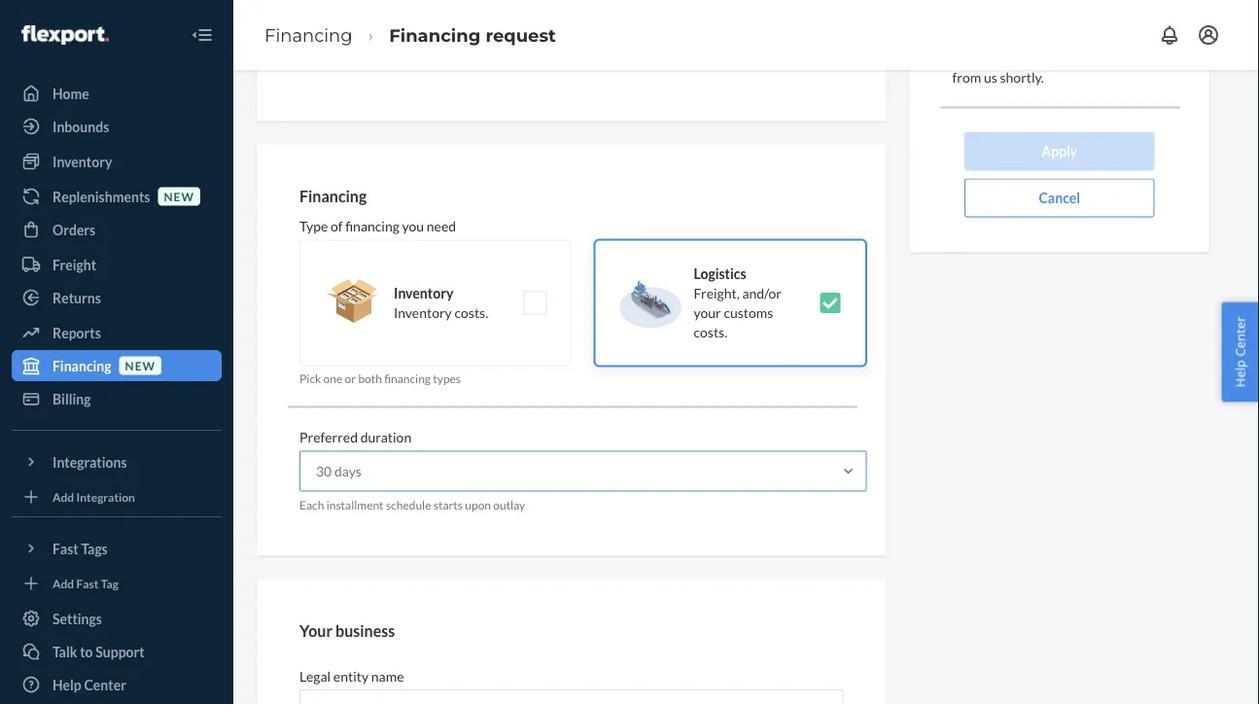 Task type: describe. For each thing, give the bounding box(es) containing it.
check square image
[[819, 291, 842, 314]]

type of financing you need
[[300, 218, 456, 234]]

inbounds link
[[12, 111, 222, 142]]

business inside the financing requests are reviewed within 3 business days. you'll hear from us shortly.
[[1003, 50, 1055, 66]]

fast inside dropdown button
[[53, 540, 79, 557]]

need
[[427, 218, 456, 234]]

costs. inside logistics freight, and/or your customs costs.
[[694, 324, 728, 340]]

integrations
[[53, 454, 127, 470]]

reports link
[[12, 317, 222, 348]]

each installment schedule starts upon outlay
[[300, 497, 525, 512]]

financing request
[[389, 24, 556, 46]]

legal entity name
[[300, 668, 404, 684]]

talk
[[53, 643, 77, 660]]

hear
[[1125, 50, 1152, 66]]

both
[[358, 371, 382, 385]]

open notifications image
[[1158, 23, 1182, 47]]

of
[[331, 218, 343, 234]]

request
[[486, 24, 556, 46]]

name
[[371, 668, 404, 684]]

financing for financing link
[[265, 24, 353, 46]]

financing requests are reviewed within 3 business days. you'll hear from us shortly.
[[953, 30, 1152, 86]]

logistics
[[694, 265, 747, 282]]

and/or
[[742, 285, 782, 301]]

3
[[993, 50, 1001, 66]]

home
[[53, 85, 89, 102]]

schedule
[[386, 497, 431, 512]]

cancel
[[1039, 190, 1081, 206]]

pick one or both financing types
[[300, 371, 461, 385]]

duration
[[361, 429, 412, 445]]

replenishments
[[53, 188, 150, 205]]

installment
[[326, 497, 384, 512]]

legal
[[300, 668, 331, 684]]

outlay
[[493, 497, 525, 512]]

returns link
[[12, 282, 222, 313]]

cancel button
[[965, 179, 1155, 217]]

freight,
[[694, 285, 740, 301]]

apply button
[[965, 132, 1155, 171]]

30
[[316, 463, 332, 479]]

returns
[[53, 289, 101, 306]]

days.
[[1057, 50, 1087, 66]]

freight
[[53, 256, 96, 273]]

freight link
[[12, 249, 222, 280]]

center inside button
[[1232, 317, 1249, 357]]

add integration
[[53, 490, 135, 504]]

close navigation image
[[191, 23, 214, 47]]

each
[[300, 497, 324, 512]]

help inside button
[[1232, 360, 1249, 387]]

financing for financing requests are reviewed within 3 business days. you'll hear from us shortly.
[[953, 30, 1010, 47]]

add fast tag link
[[12, 572, 222, 595]]

2 vertical spatial inventory
[[394, 304, 452, 321]]

billing link
[[12, 383, 222, 414]]

fast tags button
[[12, 533, 222, 564]]

1 vertical spatial fast
[[76, 576, 99, 590]]

types
[[433, 371, 461, 385]]

add integration link
[[12, 485, 222, 509]]

inventory for inventory inventory costs.
[[394, 285, 454, 301]]

inventory inventory costs.
[[394, 285, 488, 321]]

preferred duration
[[300, 429, 412, 445]]

add fast tag
[[53, 576, 119, 590]]

type
[[300, 218, 328, 234]]

to
[[80, 643, 93, 660]]

inventory for inventory
[[53, 153, 112, 170]]

or
[[345, 371, 356, 385]]

1 vertical spatial financing
[[384, 371, 431, 385]]

billing
[[53, 390, 91, 407]]



Task type: locate. For each thing, give the bounding box(es) containing it.
0 horizontal spatial help center
[[53, 676, 126, 693]]

customs
[[724, 304, 774, 321]]

0 vertical spatial new
[[164, 189, 194, 203]]

starts
[[433, 497, 463, 512]]

0 horizontal spatial costs.
[[455, 304, 488, 321]]

add up the settings
[[53, 576, 74, 590]]

inventory down you
[[394, 285, 454, 301]]

e.g. Intense Incense inc. field
[[300, 690, 844, 704]]

new down reports link
[[125, 358, 156, 372]]

help center link
[[12, 669, 222, 700]]

business
[[1003, 50, 1055, 66], [336, 621, 395, 640]]

requests
[[1013, 30, 1065, 47]]

preferred
[[300, 429, 358, 445]]

1 vertical spatial center
[[84, 676, 126, 693]]

your
[[694, 304, 721, 321]]

add
[[53, 490, 74, 504], [53, 576, 74, 590]]

integration
[[76, 490, 135, 504]]

entity
[[333, 668, 369, 684]]

0 horizontal spatial center
[[84, 676, 126, 693]]

your
[[300, 621, 333, 640]]

support
[[96, 643, 145, 660]]

0 vertical spatial help center
[[1232, 317, 1249, 387]]

you
[[402, 218, 424, 234]]

2 add from the top
[[53, 576, 74, 590]]

1 horizontal spatial help center
[[1232, 317, 1249, 387]]

reviewed
[[1090, 30, 1145, 47]]

financing right the both
[[384, 371, 431, 385]]

1 vertical spatial help
[[53, 676, 81, 693]]

logistics freight, and/or your customs costs.
[[694, 265, 782, 340]]

financing link
[[265, 24, 353, 46]]

settings
[[53, 610, 102, 627]]

0 horizontal spatial help
[[53, 676, 81, 693]]

business up legal entity name
[[336, 621, 395, 640]]

costs.
[[455, 304, 488, 321], [694, 324, 728, 340]]

0 vertical spatial financing
[[345, 218, 400, 234]]

financing for financing request
[[389, 24, 481, 46]]

financing
[[265, 24, 353, 46], [389, 24, 481, 46], [953, 30, 1010, 47], [300, 186, 367, 205], [53, 357, 111, 374]]

1 add from the top
[[53, 490, 74, 504]]

1 vertical spatial add
[[53, 576, 74, 590]]

new for replenishments
[[164, 189, 194, 203]]

financing request link
[[389, 24, 556, 46]]

0 vertical spatial add
[[53, 490, 74, 504]]

breadcrumbs navigation
[[249, 7, 572, 63]]

0 horizontal spatial new
[[125, 358, 156, 372]]

0 vertical spatial center
[[1232, 317, 1249, 357]]

1 vertical spatial help center
[[53, 676, 126, 693]]

orders
[[53, 221, 96, 238]]

fast tags
[[53, 540, 108, 557]]

help center button
[[1222, 302, 1259, 402]]

1 vertical spatial new
[[125, 358, 156, 372]]

add for add fast tag
[[53, 576, 74, 590]]

orders link
[[12, 214, 222, 245]]

apply
[[1042, 143, 1078, 160]]

flexport logo image
[[21, 25, 109, 45]]

days
[[334, 463, 362, 479]]

center
[[1232, 317, 1249, 357], [84, 676, 126, 693]]

new up orders link at the left
[[164, 189, 194, 203]]

business up the shortly.
[[1003, 50, 1055, 66]]

within
[[953, 50, 990, 66]]

financing inside the financing requests are reviewed within 3 business days. you'll hear from us shortly.
[[953, 30, 1010, 47]]

shortly.
[[1000, 69, 1044, 86]]

tag
[[101, 576, 119, 590]]

1 vertical spatial costs.
[[694, 324, 728, 340]]

upon
[[465, 497, 491, 512]]

add left integration
[[53, 490, 74, 504]]

one
[[323, 371, 343, 385]]

costs. up types
[[455, 304, 488, 321]]

inventory link
[[12, 146, 222, 177]]

costs. down "your"
[[694, 324, 728, 340]]

talk to support button
[[12, 636, 222, 667]]

0 vertical spatial inventory
[[53, 153, 112, 170]]

fast left tags
[[53, 540, 79, 557]]

open account menu image
[[1197, 23, 1221, 47]]

reports
[[53, 324, 101, 341]]

1 horizontal spatial help
[[1232, 360, 1249, 387]]

inventory up types
[[394, 304, 452, 321]]

pick
[[300, 371, 321, 385]]

financing right of
[[345, 218, 400, 234]]

inventory down inbounds
[[53, 153, 112, 170]]

0 vertical spatial fast
[[53, 540, 79, 557]]

0 vertical spatial costs.
[[455, 304, 488, 321]]

financing
[[345, 218, 400, 234], [384, 371, 431, 385]]

0 vertical spatial business
[[1003, 50, 1055, 66]]

help center
[[1232, 317, 1249, 387], [53, 676, 126, 693]]

30 days
[[316, 463, 362, 479]]

inventory
[[53, 153, 112, 170], [394, 285, 454, 301], [394, 304, 452, 321]]

1 vertical spatial inventory
[[394, 285, 454, 301]]

you'll
[[1090, 50, 1123, 66]]

1 horizontal spatial center
[[1232, 317, 1249, 357]]

talk to support
[[53, 643, 145, 660]]

integrations button
[[12, 446, 222, 478]]

us
[[984, 69, 998, 86]]

help
[[1232, 360, 1249, 387], [53, 676, 81, 693]]

1 vertical spatial business
[[336, 621, 395, 640]]

0 vertical spatial help
[[1232, 360, 1249, 387]]

1 horizontal spatial business
[[1003, 50, 1055, 66]]

help center inside button
[[1232, 317, 1249, 387]]

new for financing
[[125, 358, 156, 372]]

1 horizontal spatial new
[[164, 189, 194, 203]]

fast left tag
[[76, 576, 99, 590]]

settings link
[[12, 603, 222, 634]]

new
[[164, 189, 194, 203], [125, 358, 156, 372]]

home link
[[12, 78, 222, 109]]

1 horizontal spatial costs.
[[694, 324, 728, 340]]

your business
[[300, 621, 395, 640]]

are
[[1067, 30, 1087, 47]]

from
[[953, 69, 982, 86]]

inventory inside inventory link
[[53, 153, 112, 170]]

inbounds
[[53, 118, 109, 135]]

tags
[[81, 540, 108, 557]]

costs. inside inventory inventory costs.
[[455, 304, 488, 321]]

0 horizontal spatial business
[[336, 621, 395, 640]]

add for add integration
[[53, 490, 74, 504]]



Task type: vqa. For each thing, say whether or not it's contained in the screenshot.
Financing inside the Financing requests are reviewed within 3 business days. You'll hear from us shortly.
yes



